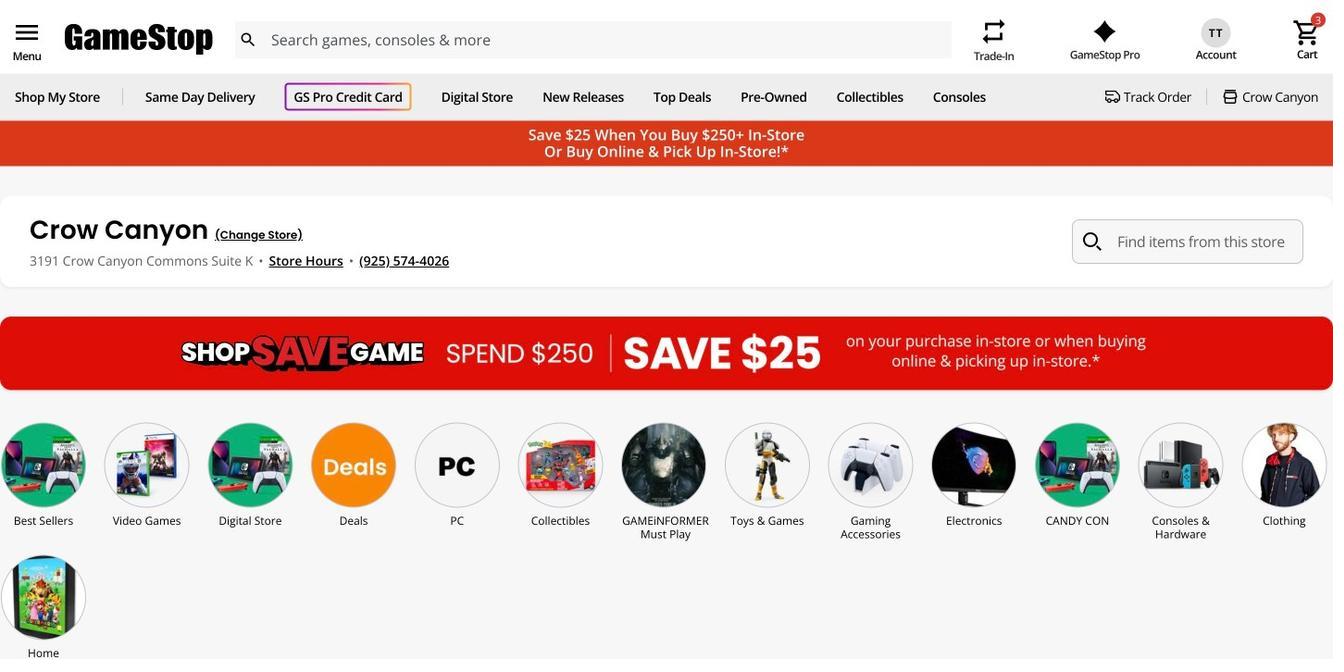 Task type: vqa. For each thing, say whether or not it's contained in the screenshot.
search icon
yes



Task type: locate. For each thing, give the bounding box(es) containing it.
Find items from this store field
[[1073, 219, 1304, 264]]

search icon image
[[1084, 232, 1102, 251]]

gamestop image
[[65, 22, 213, 57]]

gamestop pro icon image
[[1094, 20, 1117, 43]]

None search field
[[234, 21, 952, 58]]



Task type: describe. For each thing, give the bounding box(es) containing it.
Search games, consoles & more search field
[[271, 21, 919, 58]]



